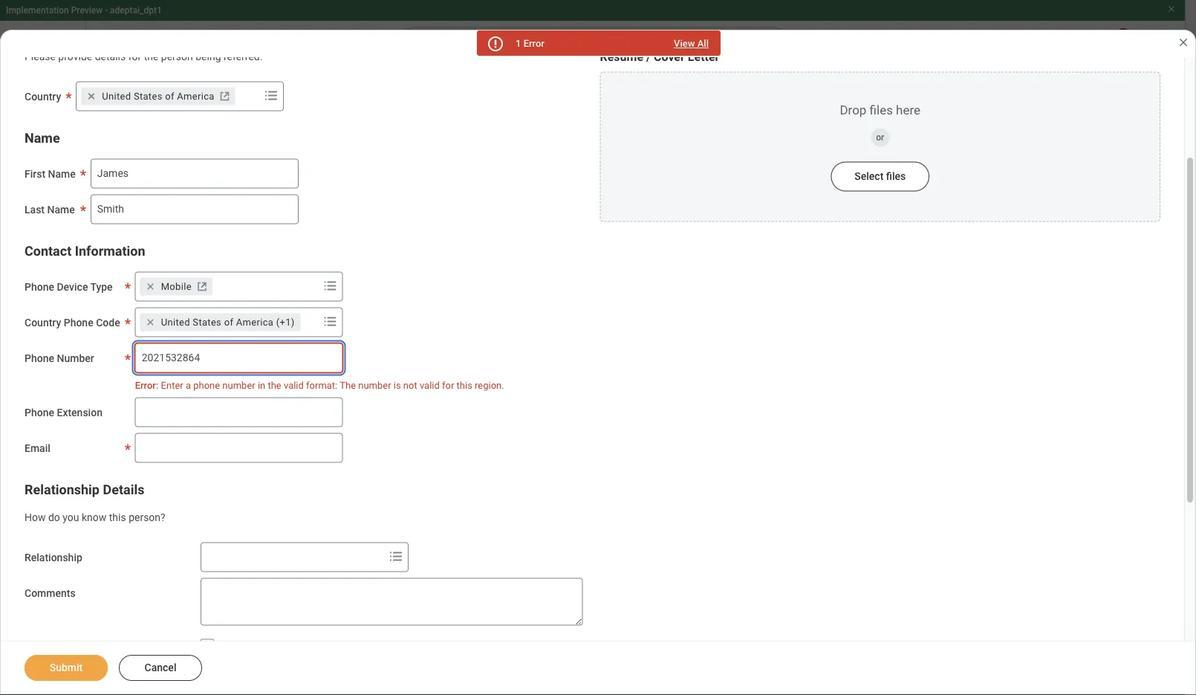 Task type: locate. For each thing, give the bounding box(es) containing it.
0 horizontal spatial america
[[177, 91, 215, 102]]

0 vertical spatial the
[[340, 379, 356, 391]]

you down "manager"
[[279, 492, 296, 505]]

the inside 'contact information' group
[[340, 379, 356, 391]]

1 horizontal spatial number
[[359, 379, 391, 391]]

this
[[457, 379, 473, 391], [109, 511, 126, 524]]

alert
[[343, 306, 365, 318]]

error:
[[135, 379, 159, 391]]

2 valid from the left
[[420, 379, 440, 391]]

job down provide
[[73, 81, 103, 103]]

1 vertical spatial is
[[361, 401, 369, 413]]

submit button
[[25, 655, 108, 681]]

1 horizontal spatial open
[[258, 401, 281, 413]]

up
[[703, 465, 715, 477]]

to right agrees
[[109, 640, 118, 653]]

prompts image
[[263, 86, 280, 104], [322, 277, 340, 295], [322, 312, 340, 330], [387, 548, 405, 565]]

0 horizontal spatial this
[[109, 511, 126, 524]]

search image
[[410, 36, 428, 54]]

1 horizontal spatial southern
[[382, 86, 430, 100]]

1 relationship from the top
[[25, 482, 100, 498]]

the left person
[[144, 50, 159, 62]]

phone left 'device'
[[25, 280, 54, 293]]

country down please
[[25, 90, 61, 102]]

number up think
[[223, 379, 256, 391]]

this down be
[[109, 511, 126, 524]]

1 horizontal spatial being
[[196, 50, 221, 62]]

select files
[[855, 170, 906, 183]]

ext link image for phone device type
[[195, 279, 210, 294]]

america for country phone code
[[236, 317, 274, 328]]

to left apply!
[[518, 401, 528, 413]]

manager
[[274, 479, 315, 491]]

central inside group
[[336, 264, 384, 282]]

of inside we value our talented employees, and whenever possible strive to help one of our associates grow professionally before recruiting new talent to our open positions. if you think the open position you see is right for you, we encourage you to apply!
[[431, 387, 440, 399]]

to down we
[[84, 401, 93, 413]]

representative inside group
[[144, 264, 245, 282]]

0 vertical spatial name
[[25, 130, 60, 146]]

southern
[[382, 86, 430, 100], [258, 264, 319, 282]]

for down help
[[395, 401, 408, 413]]

grow inside we value our talented employees, and whenever possible strive to help one of our associates grow professionally before recruiting new talent to our open positions. if you think the open position you see is right for you, we encourage you to apply!
[[513, 387, 536, 399]]

2 country from the top
[[25, 316, 61, 328]]

united for country phone code
[[161, 317, 190, 328]]

america inside "option"
[[177, 91, 215, 102]]

0 horizontal spatial for
[[128, 50, 141, 62]]

the inside we value our talented employees, and whenever possible strive to help one of our associates grow professionally before recruiting new talent to our open positions. if you think the open position you see is right for you, we encourage you to apply!
[[241, 401, 255, 413]]

and right on in the bottom of the page
[[542, 465, 559, 477]]

ext link image inside 'mobile, press delete to clear value, ctrl + enter opens in new window.' option
[[195, 279, 210, 294]]

europe for 'staff hr representative - southern & central europe' link on the top of page
[[484, 86, 521, 100]]

prompts image up create job alert at the top
[[322, 277, 340, 295]]

and inside we value our talented employees, and whenever possible strive to help one of our associates grow professionally before recruiting new talent to our open positions. if you think the open position you see is right for you, we encourage you to apply!
[[241, 387, 258, 399]]

open down the whenever
[[258, 401, 281, 413]]

x small image inside united states of america, press delete to clear value, ctrl + enter opens in new window. "option"
[[84, 89, 99, 104]]

is down the strive
[[361, 401, 369, 413]]

cover
[[654, 50, 685, 64]]

1 vertical spatial representative
[[144, 264, 245, 282]]

united states of america, press delete to clear value, ctrl + enter opens in new window. option
[[81, 87, 235, 105]]

Last Name text field
[[91, 194, 299, 224]]

0 horizontal spatial view
[[30, 81, 69, 103]]

position
[[283, 401, 321, 413]]

Comments text field
[[201, 578, 583, 626]]

0 vertical spatial view
[[674, 38, 696, 49]]

our
[[128, 387, 143, 399], [443, 387, 458, 399], [96, 401, 111, 413], [255, 427, 271, 439]]

prompts image left alert
[[322, 312, 340, 330]]

0 vertical spatial states
[[134, 91, 163, 102]]

referred
[[149, 640, 186, 653]]

0 vertical spatial employees,
[[186, 387, 238, 399]]

talented
[[146, 387, 184, 399]]

contact information button
[[25, 243, 145, 259]]

valid up position
[[284, 379, 304, 391]]

name right last
[[47, 203, 75, 215]]

/
[[647, 50, 651, 64]]

1 horizontal spatial representative
[[295, 86, 373, 100]]

x small image left mobile element
[[143, 279, 158, 294]]

0 horizontal spatial states
[[134, 91, 163, 102]]

staff hr representative - southern & central europe
[[247, 86, 521, 100], [84, 264, 435, 282]]

in
[[258, 379, 266, 391], [245, 427, 253, 439]]

country inside 'contact information' group
[[25, 316, 61, 328]]

view down please
[[30, 81, 69, 103]]

0 vertical spatial ext link image
[[218, 89, 233, 104]]

all
[[698, 38, 709, 49]]

staff
[[247, 86, 273, 100], [84, 264, 117, 282]]

the inside 'contact information' group
[[268, 379, 282, 391]]

america left (+1)
[[236, 317, 274, 328]]

0 vertical spatial being
[[196, 50, 221, 62]]

0 horizontal spatial southern
[[258, 264, 319, 282]]

tative
[[84, 492, 726, 519]]

1 vertical spatial relationship
[[25, 551, 82, 564]]

1 horizontal spatial x small image
[[143, 279, 158, 294]]

0 vertical spatial should
[[298, 492, 330, 505]]

skills. right 'solving'
[[541, 506, 568, 519]]

the up relationship details
[[84, 465, 101, 477]]

0 horizontal spatial europe
[[388, 264, 435, 282]]

a
[[186, 379, 191, 391], [612, 492, 617, 505]]

& inside group
[[323, 264, 332, 282]]

0 horizontal spatial open
[[114, 401, 137, 413]]

assisting
[[196, 479, 238, 491]]

staff hr representative - southern & central europe down search 'image'
[[247, 86, 521, 100]]

x small image down provide
[[84, 89, 99, 104]]

x small image inside 'mobile, press delete to clear value, ctrl + enter opens in new window.' option
[[143, 279, 158, 294]]

and down through
[[438, 479, 455, 491]]

professionally
[[539, 387, 604, 399]]

name group
[[25, 129, 585, 224]]

create
[[289, 306, 320, 318]]

being
[[196, 50, 221, 62], [120, 640, 146, 653]]

1 vertical spatial this
[[109, 511, 126, 524]]

1 number from the left
[[223, 379, 256, 391]]

2 vertical spatial name
[[47, 203, 75, 215]]

ext link image down referred.
[[218, 89, 233, 104]]

you,
[[411, 401, 430, 413]]

staff inside group
[[84, 264, 117, 282]]

0 vertical spatial southern
[[382, 86, 430, 100]]

if
[[187, 401, 194, 413]]

should
[[298, 492, 330, 505], [112, 506, 143, 519]]

0 vertical spatial is
[[394, 379, 401, 391]]

1 vertical spatial united
[[161, 317, 190, 328]]

and left the whenever
[[241, 387, 258, 399]]

united states of america (+1), press delete to clear value. option
[[140, 313, 301, 331]]

of for united states of america
[[165, 91, 175, 102]]

0 horizontal spatial a
[[186, 379, 191, 391]]

job inside 'create job alert' button
[[322, 306, 340, 318]]

1 country from the top
[[25, 90, 61, 102]]

0 vertical spatial staff
[[247, 86, 273, 100]]

states
[[134, 91, 163, 102], [193, 317, 222, 328]]

1 horizontal spatial central
[[443, 86, 481, 100]]

america
[[177, 91, 215, 102], [236, 317, 274, 328]]

being right person
[[196, 50, 221, 62]]

last
[[25, 203, 45, 215]]

and
[[241, 387, 258, 399], [542, 465, 559, 477], [438, 479, 455, 491], [464, 492, 481, 505], [237, 506, 254, 519], [445, 506, 462, 519]]

first name
[[25, 167, 76, 180]]

1 vertical spatial europe
[[388, 264, 435, 282]]

states inside option
[[193, 317, 222, 328]]

ext link image right mobile element
[[195, 279, 210, 294]]

files
[[887, 170, 906, 183]]

0 horizontal spatial is
[[361, 401, 369, 413]]

1 horizontal spatial grow
[[513, 387, 536, 399]]

1 vertical spatial a
[[612, 492, 617, 505]]

to
[[84, 492, 96, 505]]

you inside the responsibilities of the hr representative include guiding employees through the appropriate on and offboarding policies, following up with current employees, assisting the hr manager with administrative tasks, and writing reports. to be successful as an hr representative, you should have excellent interpersonal and teamwork skills. ultimately, a top-notch hr represen tative should have strong written and verbal communication, decision-making, and problem-solving skills.
[[279, 492, 296, 505]]

1 vertical spatial staff
[[84, 264, 117, 282]]

1 horizontal spatial the
[[340, 379, 356, 391]]

0 horizontal spatial should
[[112, 506, 143, 519]]

southern up create
[[258, 264, 319, 282]]

making,
[[406, 506, 442, 519]]

staff down referred.
[[247, 86, 273, 100]]

details down responsibilities
[[103, 482, 145, 498]]

interpersonal
[[400, 492, 461, 505]]

of for united states of america (+1)
[[224, 317, 234, 328]]

0 vertical spatial central
[[443, 86, 481, 100]]

united
[[102, 91, 131, 102], [161, 317, 190, 328]]

and down writing
[[464, 492, 481, 505]]

relationship
[[25, 482, 100, 498], [25, 551, 82, 564]]

country for country
[[25, 90, 61, 102]]

new
[[685, 387, 704, 399]]

name up first
[[25, 130, 60, 146]]

you down associates
[[499, 401, 516, 413]]

x small image
[[143, 315, 158, 330]]

should down successful
[[112, 506, 143, 519]]

view
[[674, 38, 696, 49], [30, 81, 69, 103]]

you down possible
[[323, 401, 340, 413]]

ext link image for country
[[218, 89, 233, 104]]

view job posting details
[[30, 81, 229, 103]]

grow up apply!
[[513, 387, 536, 399]]

the
[[144, 50, 159, 62], [268, 379, 282, 391], [241, 401, 255, 413], [178, 427, 193, 439], [189, 465, 203, 477], [454, 465, 469, 477], [241, 479, 255, 491]]

teamwork
[[484, 492, 530, 505]]

our down value
[[96, 401, 111, 413]]

1 horizontal spatial for
[[395, 401, 408, 413]]

1 horizontal spatial valid
[[420, 379, 440, 391]]

ext link image inside united states of america, press delete to clear value, ctrl + enter opens in new window. "option"
[[218, 89, 233, 104]]

0 horizontal spatial the
[[84, 465, 101, 477]]

1 vertical spatial &
[[323, 264, 332, 282]]

0 horizontal spatial -
[[105, 5, 108, 16]]

include
[[291, 465, 324, 477]]

the down the phone number text field
[[268, 379, 282, 391]]

offboarding
[[561, 465, 615, 477]]

contact information group
[[25, 242, 585, 463]]

Phone Extension text field
[[135, 398, 343, 427]]

details inside group
[[103, 482, 145, 498]]

2 vertical spatial -
[[249, 264, 254, 282]]

1 horizontal spatial have
[[332, 492, 354, 505]]

southern down search 'image'
[[382, 86, 430, 100]]

1 vertical spatial the
[[84, 465, 101, 477]]

error: enter a phone number in the valid format: the number is not valid for this region.
[[135, 379, 505, 391]]

of inside option
[[224, 317, 234, 328]]

0 vertical spatial representative
[[295, 86, 373, 100]]

1 vertical spatial in
[[245, 427, 253, 439]]

1 horizontal spatial details
[[174, 81, 229, 103]]

profile logan mcneil element
[[1135, 28, 1177, 61]]

in right difference
[[245, 427, 253, 439]]

skills. up 'solving'
[[532, 492, 559, 505]]

1 horizontal spatial in
[[258, 379, 266, 391]]

0 vertical spatial &
[[433, 86, 440, 100]]

country
[[25, 90, 61, 102], [25, 316, 61, 328]]

2 number from the left
[[359, 379, 391, 391]]

0 vertical spatial -
[[105, 5, 108, 16]]

x small image
[[84, 89, 99, 104], [143, 279, 158, 294]]

you
[[196, 401, 213, 413], [323, 401, 340, 413], [499, 401, 516, 413], [279, 492, 296, 505], [63, 511, 79, 524]]

submit
[[50, 662, 83, 674]]

of for the responsibilities of the hr representative include guiding employees through the appropriate on and offboarding policies, following up with current employees, assisting the hr manager with administrative tasks, and writing reports. to be successful as an hr representative, you should have excellent interpersonal and teamwork skills. ultimately, a top-notch hr represen tative should have strong written and verbal communication, decision-making, and problem-solving skills.
[[177, 465, 186, 477]]

0 vertical spatial x small image
[[84, 89, 99, 104]]

- inside group
[[249, 264, 254, 282]]

&
[[433, 86, 440, 100], [323, 264, 332, 282]]

united inside option
[[161, 317, 190, 328]]

of inside "option"
[[165, 91, 175, 102]]

country for country phone code
[[25, 316, 61, 328]]

1 vertical spatial states
[[193, 317, 222, 328]]

0 horizontal spatial with
[[84, 479, 103, 491]]

in down the phone number text field
[[258, 379, 266, 391]]

1 vertical spatial -
[[376, 86, 379, 100]]

phone up "email"
[[25, 406, 54, 419]]

united right x small icon
[[161, 317, 190, 328]]

resume / cover letter region
[[600, 49, 1161, 222]]

0 horizontal spatial in
[[245, 427, 253, 439]]

person?
[[129, 511, 166, 524]]

relationship for relationship details
[[25, 482, 100, 498]]

should up communication,
[[298, 492, 330, 505]]

0 horizontal spatial valid
[[284, 379, 304, 391]]

phone extension
[[25, 406, 103, 419]]

1 vertical spatial staff hr representative - southern & central europe
[[84, 264, 435, 282]]

view for view all
[[674, 38, 696, 49]]

is inside we value our talented employees, and whenever possible strive to help one of our associates grow professionally before recruiting new talent to our open positions. if you think the open position you see is right for you, we encourage you to apply!
[[361, 401, 369, 413]]

difference
[[195, 427, 242, 439]]

phone left number on the bottom
[[25, 352, 54, 364]]

view inside dialog
[[674, 38, 696, 49]]

this up encourage
[[457, 379, 473, 391]]

1 vertical spatial america
[[236, 317, 274, 328]]

open down value
[[114, 401, 137, 413]]

0 vertical spatial grow
[[133, 361, 156, 373]]

0 vertical spatial united
[[102, 91, 131, 102]]

a left the top-
[[612, 492, 617, 505]]

with up the to
[[84, 479, 103, 491]]

have down as
[[146, 506, 168, 519]]

1 vertical spatial being
[[120, 640, 146, 653]]

relationship up comments
[[25, 551, 82, 564]]

1 vertical spatial central
[[336, 264, 384, 282]]

the up see
[[340, 379, 356, 391]]

staff hr representative - southern & central europe link
[[247, 86, 521, 100]]

europe inside group
[[388, 264, 435, 282]]

0 vertical spatial america
[[177, 91, 215, 102]]

phone left code
[[64, 316, 93, 328]]

1 horizontal spatial this
[[457, 379, 473, 391]]

1 vertical spatial ext link image
[[195, 279, 210, 294]]

solving
[[506, 506, 539, 519]]

staff hr representative - southern & central europe inside group
[[84, 264, 435, 282]]

job for alert
[[322, 306, 340, 318]]

being left the referred
[[120, 640, 146, 653]]

1 horizontal spatial europe
[[484, 86, 521, 100]]

create job alert button
[[265, 297, 389, 327]]

prompts image down referred.
[[263, 86, 280, 104]]

a inside group
[[186, 379, 191, 391]]

southern for 'staff hr representative - southern & central europe' link on the top of page
[[382, 86, 430, 100]]

guiding
[[327, 465, 361, 477]]

prompts image for relationship
[[387, 548, 405, 565]]

united down details
[[102, 91, 131, 102]]

1 horizontal spatial states
[[193, 317, 222, 328]]

0 vertical spatial staff hr representative - southern & central europe
[[247, 86, 521, 100]]

1 open from the left
[[114, 401, 137, 413]]

0 horizontal spatial details
[[103, 482, 145, 498]]

employees, up as
[[141, 479, 194, 491]]

staff for 'staff hr representative - southern & central europe' link on the top of page
[[247, 86, 273, 100]]

1 vertical spatial for
[[442, 379, 455, 391]]

please provide details for the person being referred.
[[25, 50, 263, 62]]

staff down information
[[84, 264, 117, 282]]

this inside 'contact information' group
[[457, 379, 473, 391]]

exclamation image
[[490, 39, 501, 50]]

valid right not
[[420, 379, 440, 391]]

0 horizontal spatial number
[[223, 379, 256, 391]]

2 relationship from the top
[[25, 551, 82, 564]]

employees,
[[186, 387, 238, 399], [141, 479, 194, 491]]

2 open from the left
[[258, 401, 281, 413]]

of inside the responsibilities of the hr representative include guiding employees through the appropriate on and offboarding policies, following up with current employees, assisting the hr manager with administrative tasks, and writing reports. to be successful as an hr representative, you should have excellent interpersonal and teamwork skills. ultimately, a top-notch hr represen tative should have strong written and verbal communication, decision-making, and problem-solving skills.
[[177, 465, 186, 477]]

the inside the responsibilities of the hr representative include guiding employees through the appropriate on and offboarding policies, following up with current employees, assisting the hr manager with administrative tasks, and writing reports. to be successful as an hr representative, you should have excellent interpersonal and teamwork skills. ultimately, a top-notch hr represen tative should have strong written and verbal communication, decision-making, and problem-solving skills.
[[84, 465, 101, 477]]

view inside view job posting details main content
[[30, 81, 69, 103]]

1 vertical spatial job
[[322, 306, 340, 318]]

prompts image down decision-
[[387, 548, 405, 565]]

job for posting
[[73, 81, 103, 103]]

for up we at left bottom
[[442, 379, 455, 391]]

0 vertical spatial have
[[332, 492, 354, 505]]

0 vertical spatial relationship
[[25, 482, 100, 498]]

europe for staff hr representative - southern & central europe button at top
[[388, 264, 435, 282]]

1 horizontal spatial should
[[298, 492, 330, 505]]

2 horizontal spatial -
[[376, 86, 379, 100]]

states inside "option"
[[134, 91, 163, 102]]

southern inside group
[[258, 264, 319, 282]]

0 horizontal spatial &
[[323, 264, 332, 282]]

for inside group
[[442, 379, 455, 391]]

1 vertical spatial employees,
[[141, 479, 194, 491]]

the right think
[[241, 401, 255, 413]]

relationship inside relationship details group
[[25, 482, 100, 498]]

name right first
[[48, 167, 76, 180]]

have up communication,
[[332, 492, 354, 505]]

with down guiding
[[318, 479, 337, 491]]

number up 'right'
[[359, 379, 391, 391]]

top-
[[620, 492, 638, 505]]

employees, up think
[[186, 387, 238, 399]]

the up writing
[[454, 465, 469, 477]]

1 vertical spatial have
[[146, 506, 168, 519]]

phone for phone device type
[[25, 280, 54, 293]]

central for 'staff hr representative - southern & central europe' link on the top of page
[[443, 86, 481, 100]]

phone
[[25, 280, 54, 293], [64, 316, 93, 328], [25, 352, 54, 364], [25, 406, 54, 419]]

0 horizontal spatial central
[[336, 264, 384, 282]]

1 vertical spatial details
[[103, 482, 145, 498]]

dialog
[[0, 20, 1197, 695]]

the up representative, at the left of page
[[241, 479, 255, 491]]

of
[[165, 91, 175, 102], [224, 317, 234, 328], [431, 387, 440, 399], [177, 465, 186, 477]]

ext link image
[[218, 89, 233, 104], [195, 279, 210, 294]]

you right do at bottom left
[[63, 511, 79, 524]]

0 horizontal spatial united
[[102, 91, 131, 102]]

0 horizontal spatial staff
[[84, 264, 117, 282]]

0 vertical spatial country
[[25, 90, 61, 102]]

verbal
[[257, 506, 285, 519]]

all
[[165, 427, 176, 439]]

1 horizontal spatial job
[[322, 306, 340, 318]]

details down person
[[174, 81, 229, 103]]

whenever
[[261, 387, 305, 399]]

region.
[[475, 379, 505, 391]]

1 vertical spatial country
[[25, 316, 61, 328]]

job left alert
[[322, 306, 340, 318]]

appropriate
[[472, 465, 525, 477]]

united inside "option"
[[102, 91, 131, 102]]

is left not
[[394, 379, 401, 391]]

1 horizontal spatial ext link image
[[218, 89, 233, 104]]

in inside the staff hr representative - southern & central europe group
[[245, 427, 253, 439]]

1 error
[[516, 38, 545, 49]]

central for staff hr representative - southern & central europe button at top
[[336, 264, 384, 282]]

2 with from the left
[[318, 479, 337, 491]]

staff hr representative - southern & central europe for 'staff hr representative - southern & central europe' link on the top of page
[[247, 86, 521, 100]]

america inside option
[[236, 317, 274, 328]]

reports.
[[492, 479, 528, 491]]

america down person
[[177, 91, 215, 102]]

staff hr representative - southern & central europe up (+1)
[[84, 264, 435, 282]]

Phone Number text field
[[135, 343, 343, 373]]

view left all
[[674, 38, 696, 49]]

0 horizontal spatial representative
[[144, 264, 245, 282]]

a right 'enter'
[[186, 379, 191, 391]]

for right details
[[128, 50, 141, 62]]

phone number
[[25, 352, 94, 364]]

1 vertical spatial view
[[30, 81, 69, 103]]

relationship up do at bottom left
[[25, 482, 100, 498]]

grow up error:
[[133, 361, 156, 373]]

First Name text field
[[91, 159, 299, 188]]

0 horizontal spatial ext link image
[[195, 279, 210, 294]]

country up phone number
[[25, 316, 61, 328]]



Task type: vqa. For each thing, say whether or not it's contained in the screenshot.
the bottommost Representative
yes



Task type: describe. For each thing, give the bounding box(es) containing it.
& for 'staff hr representative - southern & central europe' link on the top of page
[[433, 86, 440, 100]]

and down interpersonal
[[445, 506, 462, 519]]

united states of america (+1) element
[[161, 315, 295, 329]]

problem-
[[465, 506, 506, 519]]

communication,
[[287, 506, 362, 519]]

associates
[[461, 387, 511, 399]]

mobile element
[[161, 280, 192, 293]]

cancel button
[[119, 655, 202, 681]]

0 horizontal spatial have
[[146, 506, 168, 519]]

we
[[432, 401, 445, 413]]

help
[[389, 387, 408, 399]]

how
[[25, 511, 46, 524]]

inbox large image
[[1107, 37, 1122, 52]]

& for staff hr representative - southern & central europe button at top
[[323, 264, 332, 282]]

phone
[[193, 379, 220, 391]]

employees, inside we value our talented employees, and whenever possible strive to help one of our associates grow professionally before recruiting new talent to our open positions. if you think the open position you see is right for you, we encourage you to apply!
[[186, 387, 238, 399]]

0 vertical spatial for
[[128, 50, 141, 62]]

- for staff hr representative - southern & central europe button at top
[[249, 264, 254, 282]]

do
[[48, 511, 60, 524]]

Relationship field
[[201, 544, 384, 571]]

united states of america element
[[102, 89, 215, 103]]

phone for phone extension
[[25, 406, 54, 419]]

one
[[411, 387, 428, 399]]

relationship details group
[[25, 481, 585, 524]]

and down representative, at the left of page
[[237, 506, 254, 519]]

our right value
[[128, 387, 143, 399]]

the up assisting
[[189, 465, 203, 477]]

in inside group
[[258, 379, 266, 391]]

refer button
[[175, 297, 258, 327]]

employees, inside the responsibilities of the hr representative include guiding employees through the appropriate on and offboarding policies, following up with current employees, assisting the hr manager with administrative tasks, and writing reports. to be successful as an hr representative, you should have excellent interpersonal and teamwork skills. ultimately, a top-notch hr represen tative should have strong written and verbal communication, decision-making, and problem-solving skills.
[[141, 479, 194, 491]]

.
[[311, 427, 314, 439]]

or
[[877, 132, 885, 143]]

excited
[[84, 361, 118, 373]]

the responsibilities of the hr representative include guiding employees through the appropriate on and offboarding policies, following up with current employees, assisting the hr manager with administrative tasks, and writing reports. to be successful as an hr representative, you should have excellent interpersonal and teamwork skills. ultimately, a top-notch hr represen tative should have strong written and verbal communication, decision-making, and problem-solving skills.
[[84, 465, 726, 519]]

cancel
[[145, 662, 177, 674]]

southern for staff hr representative - southern & central europe button at top
[[258, 264, 319, 282]]

details inside main content
[[174, 81, 229, 103]]

- inside banner
[[105, 5, 108, 16]]

staff for staff hr representative - southern & central europe button at top
[[84, 264, 117, 282]]

close refer a candidate from internal career image
[[1178, 36, 1190, 48]]

error
[[524, 38, 545, 49]]

think
[[215, 401, 238, 413]]

view printable version (pdf) image
[[1150, 83, 1168, 101]]

representative,
[[209, 492, 277, 505]]

resume
[[600, 50, 644, 64]]

person
[[161, 50, 193, 62]]

representative
[[222, 465, 288, 477]]

our up we at left bottom
[[443, 387, 458, 399]]

writing
[[458, 479, 489, 491]]

referred.
[[224, 50, 263, 62]]

name for first
[[48, 167, 76, 180]]

america for country
[[177, 91, 215, 102]]

prompts image for country phone code
[[322, 312, 340, 330]]

prompts image for country
[[263, 86, 280, 104]]

you right if
[[196, 401, 213, 413]]

encourage
[[448, 401, 497, 413]]

apply
[[113, 306, 139, 318]]

notch
[[638, 492, 664, 505]]

representative for 'staff hr representative - southern & central europe' link on the top of page
[[295, 86, 373, 100]]

our left success
[[255, 427, 271, 439]]

mobile, press delete to clear value, ctrl + enter opens in new window. option
[[140, 278, 213, 295]]

to inside dialog
[[109, 640, 118, 653]]

decision-
[[364, 506, 406, 519]]

relationship details button
[[25, 482, 145, 498]]

represen
[[683, 492, 726, 505]]

dialog containing name
[[0, 20, 1197, 695]]

0 vertical spatial skills.
[[532, 492, 559, 505]]

the right all
[[178, 427, 193, 439]]

view for view job posting details
[[30, 81, 69, 103]]

posting
[[108, 81, 169, 103]]

is inside 'contact information' group
[[394, 379, 401, 391]]

phone for phone number
[[25, 352, 54, 364]]

policies,
[[618, 465, 656, 477]]

current
[[106, 479, 139, 491]]

last name
[[25, 203, 75, 215]]

an
[[178, 492, 190, 505]]

prompts image for phone device type
[[322, 277, 340, 295]]

x small image for country
[[84, 89, 99, 104]]

right
[[372, 401, 393, 413]]

know
[[82, 511, 107, 524]]

apply!
[[530, 401, 558, 413]]

Email text field
[[135, 433, 343, 463]]

before
[[606, 387, 636, 399]]

code
[[96, 316, 120, 328]]

resume / cover letter
[[600, 50, 720, 64]]

a inside the responsibilities of the hr representative include guiding employees through the appropriate on and offboarding policies, following up with current employees, assisting the hr manager with administrative tasks, and writing reports. to be successful as an hr representative, you should have excellent interpersonal and teamwork skills. ultimately, a top-notch hr represen tative should have strong written and verbal communication, decision-making, and problem-solving skills.
[[612, 492, 617, 505]]

staff hr representative - southern & central europe group
[[84, 261, 736, 520]]

1 vertical spatial should
[[112, 506, 143, 519]]

for inside we value our talented employees, and whenever possible strive to help one of our associates grow professionally before recruiting new talent to our open positions. if you think the open position you see is right for you, we encourage you to apply!
[[395, 401, 408, 413]]

positions.
[[139, 401, 185, 413]]

1 vertical spatial skills.
[[541, 506, 568, 519]]

name for last
[[47, 203, 75, 215]]

we
[[84, 387, 99, 399]]

implementation preview -   adeptai_dpt1 banner
[[0, 0, 1186, 68]]

(+1)
[[276, 317, 295, 328]]

relationship details
[[25, 482, 145, 498]]

device
[[57, 280, 88, 293]]

select
[[855, 170, 884, 183]]

close environment banner image
[[1168, 4, 1177, 13]]

we value our talented employees, and whenever possible strive to help one of our associates grow professionally before recruiting new talent to our open positions. if you think the open position you see is right for you, we encourage you to apply!
[[84, 387, 736, 413]]

your
[[158, 361, 179, 373]]

information
[[75, 243, 145, 259]]

this inside relationship details group
[[109, 511, 126, 524]]

name button
[[25, 130, 60, 146]]

people
[[103, 427, 134, 439]]

recruiting
[[639, 387, 683, 399]]

tasks,
[[408, 479, 435, 491]]

possible
[[308, 387, 347, 399]]

0 horizontal spatial grow
[[133, 361, 156, 373]]

comments
[[25, 587, 76, 599]]

staff hr representative - southern & central europe button
[[84, 264, 435, 282]]

x small image for phone device type
[[143, 279, 158, 294]]

1 valid from the left
[[284, 379, 304, 391]]

view job posting details main content
[[0, 68, 1186, 695]]

format:
[[306, 379, 338, 391]]

1 with from the left
[[84, 479, 103, 491]]

ultimately,
[[561, 492, 609, 505]]

through
[[416, 465, 452, 477]]

create job alert
[[289, 306, 365, 318]]

be
[[98, 492, 110, 505]]

states for country phone code
[[193, 317, 222, 328]]

provide
[[58, 50, 92, 62]]

united for country
[[102, 91, 131, 102]]

representative for staff hr representative - southern & central europe button at top
[[144, 264, 245, 282]]

preview
[[71, 5, 103, 16]]

make
[[137, 427, 162, 439]]

staff hr representative - southern & central europe for staff hr representative - southern & central europe button at top
[[84, 264, 435, 282]]

how do you know this person?
[[25, 511, 166, 524]]

candidate
[[25, 640, 72, 653]]

talent
[[707, 387, 733, 399]]

extension
[[57, 406, 103, 419]]

career?
[[182, 361, 217, 373]]

relationship for relationship
[[25, 551, 82, 564]]

to right excited
[[121, 361, 130, 373]]

strong
[[170, 506, 200, 519]]

responsibilities
[[104, 465, 174, 477]]

first
[[25, 167, 45, 180]]

- for 'staff hr representative - southern & central europe' link on the top of page
[[376, 86, 379, 100]]

details
[[95, 50, 126, 62]]

you inside relationship details group
[[63, 511, 79, 524]]

administrative
[[340, 479, 405, 491]]

states for country
[[134, 91, 163, 102]]

strive
[[349, 387, 374, 399]]

to up 'right'
[[377, 387, 386, 399]]



